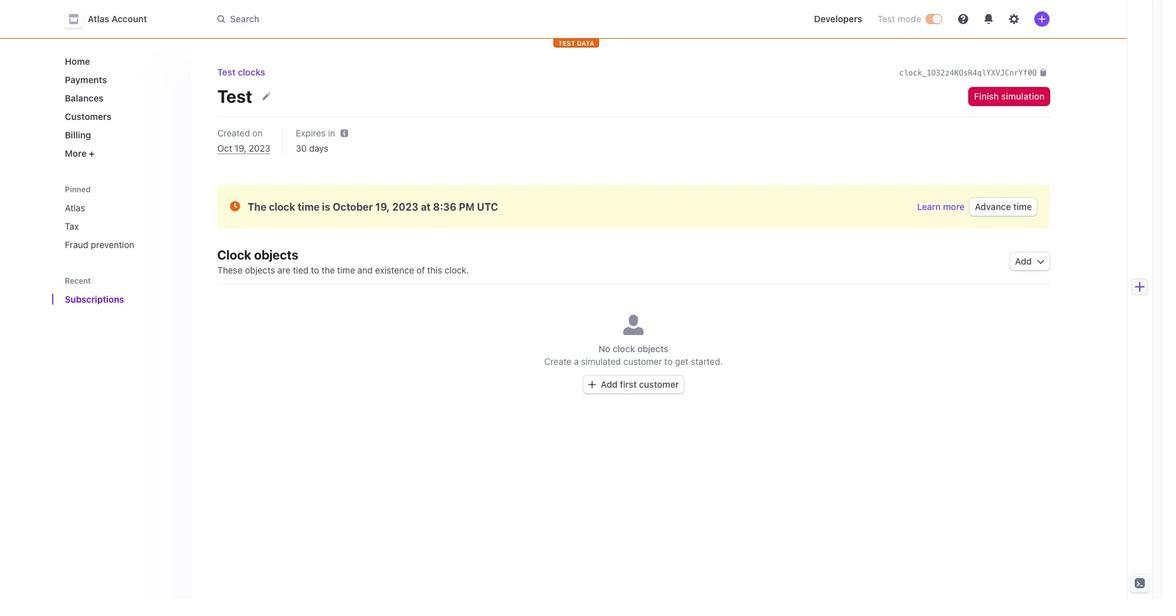Task type: vqa. For each thing, say whether or not it's contained in the screenshot.
tenth NONE button from the bottom of the page
no



Task type: describe. For each thing, give the bounding box(es) containing it.
fraud prevention
[[65, 240, 134, 250]]

a
[[574, 356, 579, 367]]

atlas account button
[[65, 10, 160, 28]]

recent navigation links element
[[52, 271, 192, 310]]

test mode
[[878, 13, 921, 24]]

1 vertical spatial objects
[[245, 265, 275, 276]]

finish
[[974, 91, 999, 101]]

svg image for add
[[1037, 258, 1045, 266]]

is
[[322, 201, 330, 213]]

fraud prevention link
[[60, 234, 182, 255]]

more
[[65, 148, 87, 159]]

developers link
[[809, 9, 867, 29]]

finish simulation button
[[969, 87, 1050, 105]]

atlas link
[[60, 198, 182, 219]]

test for test clocks
[[217, 67, 236, 78]]

help image
[[958, 14, 968, 24]]

home
[[65, 56, 90, 67]]

clock for objects
[[613, 344, 635, 355]]

clock objects these objects are tied to the time and existence of this clock.
[[217, 248, 469, 276]]

fraud
[[65, 240, 88, 250]]

objects inside no clock objects create a simulated customer to get started.
[[637, 344, 669, 355]]

billing link
[[60, 125, 182, 146]]

balances
[[65, 93, 104, 104]]

utc
[[477, 201, 498, 213]]

2023 inside created on oct 19, 2023
[[249, 143, 270, 154]]

to inside no clock objects create a simulated customer to get started.
[[664, 356, 673, 367]]

add for add first customer
[[601, 379, 618, 390]]

home link
[[60, 51, 182, 72]]

tied
[[293, 265, 309, 276]]

of
[[417, 265, 425, 276]]

the clock time is october 19, 2023 at 8:36 pm utc
[[248, 201, 498, 213]]

simulated
[[581, 356, 621, 367]]

test data
[[558, 39, 594, 47]]

add first customer button
[[583, 376, 684, 394]]

more
[[943, 201, 965, 212]]

balances link
[[60, 88, 182, 109]]

pinned navigation links element
[[60, 179, 184, 255]]

clock_1o32z4kosr4qlyxvjcnryf0q
[[899, 69, 1037, 78]]

existence
[[375, 265, 414, 276]]

days
[[309, 143, 328, 154]]

advance time
[[975, 201, 1032, 212]]

30 days
[[296, 143, 328, 154]]

oct 19, 2023 button
[[217, 142, 270, 155]]

no
[[599, 344, 610, 355]]

the
[[248, 201, 266, 213]]

billing
[[65, 130, 91, 140]]

pinned element
[[60, 198, 182, 255]]

pm
[[459, 201, 475, 213]]

1 vertical spatial 19,
[[375, 201, 390, 213]]

Search search field
[[210, 7, 568, 31]]

data
[[577, 39, 594, 47]]

started.
[[691, 356, 723, 367]]

expires in
[[296, 128, 335, 139]]

learn more link
[[917, 201, 965, 214]]

test clocks link
[[217, 67, 265, 78]]

1 horizontal spatial 2023
[[392, 201, 418, 213]]

more +
[[65, 148, 95, 159]]

tax
[[65, 221, 79, 232]]

the
[[322, 265, 335, 276]]

subscriptions link
[[60, 289, 164, 310]]

0 horizontal spatial time
[[298, 201, 320, 213]]

customer inside no clock objects create a simulated customer to get started.
[[623, 356, 662, 367]]

advance
[[975, 201, 1011, 212]]

customers link
[[60, 106, 182, 127]]

and
[[357, 265, 373, 276]]

no clock objects create a simulated customer to get started.
[[544, 344, 723, 367]]



Task type: locate. For each thing, give the bounding box(es) containing it.
first
[[620, 379, 637, 390]]

account
[[112, 13, 147, 24]]

2 vertical spatial objects
[[637, 344, 669, 355]]

1 horizontal spatial clock
[[613, 344, 635, 355]]

test
[[878, 13, 895, 24], [217, 67, 236, 78], [217, 85, 252, 106]]

clock_1o32z4kosr4qlyxvjcnryf0q button
[[899, 66, 1047, 79]]

19, right 'oct'
[[235, 143, 246, 154]]

1 vertical spatial 2023
[[392, 201, 418, 213]]

these
[[217, 265, 243, 276]]

clock
[[217, 248, 251, 262]]

1 horizontal spatial time
[[337, 265, 355, 276]]

get
[[675, 356, 689, 367]]

tax link
[[60, 216, 182, 237]]

to left 'get' at right
[[664, 356, 673, 367]]

created on oct 19, 2023
[[217, 128, 270, 154]]

pinned
[[65, 185, 91, 194]]

objects
[[254, 248, 298, 262], [245, 265, 275, 276], [637, 344, 669, 355]]

1 horizontal spatial to
[[664, 356, 673, 367]]

19,
[[235, 143, 246, 154], [375, 201, 390, 213]]

in
[[328, 128, 335, 139]]

clear history image
[[170, 277, 178, 285]]

svg image inside add popup button
[[1037, 258, 1045, 266]]

add first customer
[[601, 379, 679, 390]]

settings image
[[1009, 14, 1019, 24]]

customer right the first at the bottom of page
[[639, 379, 679, 390]]

1 vertical spatial to
[[664, 356, 673, 367]]

this
[[427, 265, 442, 276]]

2023 down 'on'
[[249, 143, 270, 154]]

0 vertical spatial customer
[[623, 356, 662, 367]]

test for test mode
[[878, 13, 895, 24]]

notifications image
[[984, 14, 994, 24]]

add left the first at the bottom of page
[[601, 379, 618, 390]]

developers
[[814, 13, 862, 24]]

clock right no
[[613, 344, 635, 355]]

clock inside no clock objects create a simulated customer to get started.
[[613, 344, 635, 355]]

simulation
[[1001, 91, 1045, 101]]

1 horizontal spatial 19,
[[375, 201, 390, 213]]

1 horizontal spatial svg image
[[1037, 258, 1045, 266]]

1 horizontal spatial atlas
[[88, 13, 109, 24]]

19, inside created on oct 19, 2023
[[235, 143, 246, 154]]

test
[[558, 39, 575, 47]]

atlas inside pinned element
[[65, 203, 85, 214]]

0 vertical spatial 19,
[[235, 143, 246, 154]]

1 vertical spatial test
[[217, 67, 236, 78]]

0 vertical spatial add
[[1015, 256, 1032, 267]]

oct
[[217, 143, 232, 154]]

customer inside add first customer button
[[639, 379, 679, 390]]

objects up "are"
[[254, 248, 298, 262]]

time right the
[[337, 265, 355, 276]]

add button
[[1010, 253, 1050, 271]]

payments link
[[60, 69, 182, 90]]

atlas for atlas account
[[88, 13, 109, 24]]

test for test
[[217, 85, 252, 106]]

test left mode
[[878, 13, 895, 24]]

0 vertical spatial objects
[[254, 248, 298, 262]]

1 vertical spatial add
[[601, 379, 618, 390]]

october
[[333, 201, 373, 213]]

+
[[89, 148, 95, 159]]

time inside clock objects these objects are tied to the time and existence of this clock.
[[337, 265, 355, 276]]

time
[[298, 201, 320, 213], [1013, 201, 1032, 212], [337, 265, 355, 276]]

recent
[[65, 276, 91, 286]]

time right advance
[[1013, 201, 1032, 212]]

0 vertical spatial atlas
[[88, 13, 109, 24]]

19, right 'october'
[[375, 201, 390, 213]]

8:36
[[433, 201, 457, 213]]

add
[[1015, 256, 1032, 267], [601, 379, 618, 390]]

1 vertical spatial svg image
[[588, 381, 596, 389]]

on
[[252, 128, 263, 139]]

clock right the the
[[269, 201, 295, 213]]

2023 left at
[[392, 201, 418, 213]]

0 vertical spatial 2023
[[249, 143, 270, 154]]

customers
[[65, 111, 111, 122]]

to
[[311, 265, 319, 276], [664, 356, 673, 367]]

0 horizontal spatial 2023
[[249, 143, 270, 154]]

0 vertical spatial test
[[878, 13, 895, 24]]

add inside add first customer button
[[601, 379, 618, 390]]

2 vertical spatial test
[[217, 85, 252, 106]]

search
[[230, 13, 259, 24]]

learn
[[917, 201, 941, 212]]

advance time button
[[970, 198, 1037, 216]]

to inside clock objects these objects are tied to the time and existence of this clock.
[[311, 265, 319, 276]]

clocks
[[238, 67, 265, 78]]

clock for time
[[269, 201, 295, 213]]

add inside add popup button
[[1015, 256, 1032, 267]]

0 horizontal spatial atlas
[[65, 203, 85, 214]]

finish simulation
[[974, 91, 1045, 101]]

edit pins image
[[170, 186, 178, 193]]

1 horizontal spatial add
[[1015, 256, 1032, 267]]

0 vertical spatial clock
[[269, 201, 295, 213]]

time left is at top left
[[298, 201, 320, 213]]

payments
[[65, 74, 107, 85]]

customer up the 'add first customer'
[[623, 356, 662, 367]]

svg image inside add first customer button
[[588, 381, 596, 389]]

objects up the 'add first customer'
[[637, 344, 669, 355]]

are
[[278, 265, 291, 276]]

2 horizontal spatial time
[[1013, 201, 1032, 212]]

mode
[[898, 13, 921, 24]]

core navigation links element
[[60, 51, 182, 164]]

0 horizontal spatial clock
[[269, 201, 295, 213]]

Search text field
[[210, 7, 568, 31]]

test down test clocks
[[217, 85, 252, 106]]

svg image
[[1037, 258, 1045, 266], [588, 381, 596, 389]]

0 horizontal spatial svg image
[[588, 381, 596, 389]]

1 vertical spatial customer
[[639, 379, 679, 390]]

0 vertical spatial svg image
[[1037, 258, 1045, 266]]

0 horizontal spatial add
[[601, 379, 618, 390]]

0 horizontal spatial 19,
[[235, 143, 246, 154]]

add down advance time button
[[1015, 256, 1032, 267]]

prevention
[[91, 240, 134, 250]]

atlas account
[[88, 13, 147, 24]]

2023
[[249, 143, 270, 154], [392, 201, 418, 213]]

atlas for atlas
[[65, 203, 85, 214]]

0 vertical spatial to
[[311, 265, 319, 276]]

objects left "are"
[[245, 265, 275, 276]]

subscriptions
[[65, 294, 124, 305]]

customer
[[623, 356, 662, 367], [639, 379, 679, 390]]

1 vertical spatial clock
[[613, 344, 635, 355]]

create
[[544, 356, 572, 367]]

atlas down pinned
[[65, 203, 85, 214]]

30
[[296, 143, 307, 154]]

learn more
[[917, 201, 965, 212]]

add for add
[[1015, 256, 1032, 267]]

test clocks
[[217, 67, 265, 78]]

pin to navigation image
[[170, 295, 180, 305]]

atlas left account
[[88, 13, 109, 24]]

created
[[217, 128, 250, 139]]

test left clocks
[[217, 67, 236, 78]]

clock
[[269, 201, 295, 213], [613, 344, 635, 355]]

to left the
[[311, 265, 319, 276]]

clock.
[[445, 265, 469, 276]]

atlas
[[88, 13, 109, 24], [65, 203, 85, 214]]

atlas inside button
[[88, 13, 109, 24]]

time inside button
[[1013, 201, 1032, 212]]

at
[[421, 201, 431, 213]]

svg image for add first customer
[[588, 381, 596, 389]]

expires
[[296, 128, 326, 139]]

0 horizontal spatial to
[[311, 265, 319, 276]]

1 vertical spatial atlas
[[65, 203, 85, 214]]



